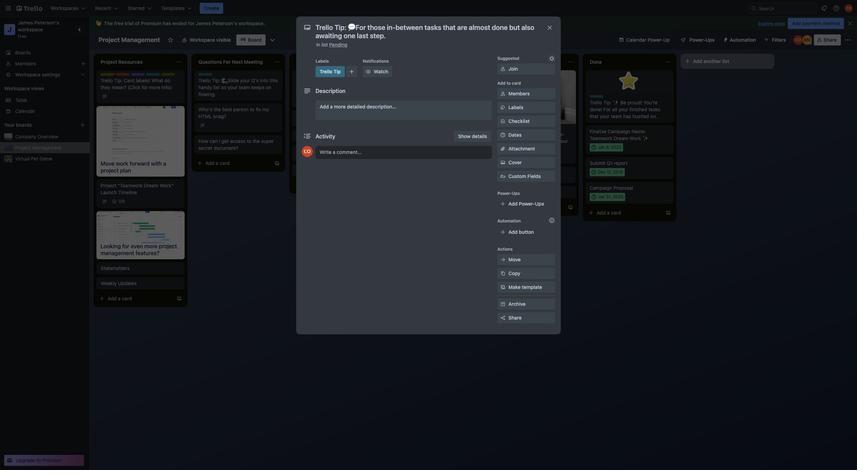 Task type: vqa. For each thing, say whether or not it's contained in the screenshot.
Trial
yes



Task type: describe. For each thing, give the bounding box(es) containing it.
font
[[360, 167, 370, 173]]

do
[[165, 78, 170, 83]]

upgrade to premium
[[16, 458, 62, 463]]

0 horizontal spatial christina overa (christinaovera) image
[[302, 146, 313, 157]]

sm image for automation
[[720, 34, 730, 44]]

priority
[[116, 73, 130, 78]]

✨ inside finalize campaign name: teamwork dream work ✨
[[643, 135, 649, 141]]

add left payment
[[792, 20, 801, 26]]

Write a comment text field
[[316, 146, 492, 159]]

curate
[[296, 152, 311, 158]]

dream inside project "teamwork dream work" launch timeline
[[144, 183, 158, 188]]

0 horizontal spatial has
[[163, 20, 171, 26]]

james peterson's workspace link
[[18, 20, 60, 32]]

0 horizontal spatial share
[[509, 315, 522, 321]]

add a card button for rightmost create from template… icon
[[586, 207, 663, 218]]

project management inside project management link
[[15, 145, 61, 151]]

project "teamwork dream work" launch timeline
[[101, 183, 174, 195]]

proud!
[[628, 100, 642, 105]]

how can i get access to the super secret document?
[[198, 138, 274, 151]]

0 horizontal spatial trello tip
[[320, 69, 341, 74]]

join
[[509, 66, 518, 72]]

a for add a card button for create from template… icon for how can i get access to the super secret document?
[[216, 160, 218, 166]]

launch
[[101, 190, 117, 195]]

so inside trello tip trello tip: 🌊slide your q's into this handy list so your team keeps on flowing.
[[221, 84, 226, 90]]

q1
[[607, 160, 613, 166]]

0 vertical spatial premium
[[141, 20, 162, 26]]

tip inside trello tip trello tip: 🌊slide your q's into this handy list so your team keeps on flowing.
[[211, 73, 217, 78]]

1 horizontal spatial ups
[[535, 201, 544, 207]]

add down suggested
[[498, 81, 506, 86]]

1 horizontal spatial share
[[824, 37, 837, 43]]

upgrade to premium link
[[4, 455, 84, 466]]

jan 9, 2020
[[598, 145, 621, 150]]

the
[[104, 20, 113, 26]]

trello inside trello tip: card labels! what do they mean? (click for more info)
[[101, 78, 113, 83]]

2 horizontal spatial create from template… image
[[666, 210, 671, 216]]

filters
[[772, 37, 786, 43]]

card down approval
[[513, 204, 523, 210]]

project "teamwork dream work" launch timeline link
[[101, 182, 181, 196]]

tip: for trello tip: 🌊slide your q's into this handy list so your team keeps on flowing.
[[212, 78, 220, 83]]

automation inside automation button
[[730, 37, 756, 43]]

sm image for archive
[[500, 301, 507, 308]]

slowing
[[540, 138, 557, 144]]

card down jan 31, 2020
[[611, 210, 621, 216]]

add a card for add a card button for create from template… image
[[108, 296, 132, 301]]

show
[[458, 133, 471, 139]]

can inside how can i get access to the super secret document?
[[210, 138, 218, 144]]

custom fields
[[509, 173, 541, 179]]

attachment button
[[498, 143, 555, 154]]

boards link
[[0, 47, 90, 58]]

.
[[264, 20, 265, 26]]

1 horizontal spatial workspace
[[238, 20, 264, 26]]

color: red, title: "priority" element
[[116, 73, 130, 78]]

be
[[621, 100, 626, 105]]

keeps
[[251, 84, 265, 90]]

peterson's inside james peterson's workspace free
[[34, 20, 59, 25]]

finished
[[630, 106, 647, 112]]

description
[[316, 88, 346, 94]]

workspace for workspace visible
[[190, 37, 215, 43]]

plans
[[775, 21, 785, 26]]

0 vertical spatial share button
[[814, 34, 841, 45]]

in list pending
[[316, 42, 347, 48]]

up
[[664, 37, 670, 43]]

see
[[368, 84, 376, 90]]

your down for on the right top
[[600, 113, 610, 119]]

1 vertical spatial labels
[[509, 104, 524, 110]]

add a card down budget approval
[[499, 204, 523, 210]]

power-ups button
[[676, 34, 719, 45]]

0 horizontal spatial ups
[[512, 191, 520, 196]]

sketch inside design team sketch site banner
[[296, 117, 312, 123]]

christina overa (christinaovera) image
[[793, 35, 803, 45]]

tip: for trello tip: this is where assigned tasks live so that your team can see who's working on what and when it's due.
[[310, 78, 318, 83]]

sm image for watch
[[365, 68, 372, 75]]

checklist link
[[498, 116, 555, 127]]

team inside design team sketch site banner
[[311, 113, 322, 118]]

issues
[[506, 138, 520, 144]]

details
[[472, 133, 487, 139]]

sm image for make template
[[500, 284, 507, 291]]

attachment
[[509, 146, 535, 152]]

submit q1 report
[[590, 160, 628, 166]]

that inside the trello tip trello tip: this is where assigned tasks live so that your team can see who's working on what and when it's due.
[[325, 84, 334, 90]]

add a card button for create from template… icon for how can i get access to the super secret document?
[[194, 158, 272, 169]]

proposal
[[614, 185, 633, 191]]

sketch the "teamy dreamy" font link
[[296, 167, 376, 174]]

boards
[[15, 50, 31, 55]]

what
[[336, 91, 347, 97]]

2 sketch from the top
[[296, 167, 312, 173]]

power-ups inside button
[[690, 37, 715, 43]]

your down be
[[619, 106, 629, 112]]

name:
[[632, 129, 646, 134]]

the for who's
[[214, 106, 221, 112]]

this
[[320, 78, 329, 83]]

trello tip trello tip: splash those redtape- heavy issues that are slowing your team down here.
[[492, 127, 568, 151]]

0 vertical spatial members
[[15, 61, 36, 67]]

0 / 6
[[119, 199, 125, 204]]

detailed
[[347, 104, 365, 110]]

labels!
[[136, 78, 150, 83]]

heavy
[[492, 138, 505, 144]]

Search field
[[757, 3, 817, 13]]

add left another
[[693, 58, 702, 64]]

team inside trello tip trello tip: ✨ be proud! you're done! for all your finished tasks that your team has hustled on.
[[611, 113, 622, 119]]

freelancer contracts link
[[492, 174, 572, 181]]

trello tip: splash those redtape- heavy issues that are slowing your team down here. link
[[492, 131, 572, 152]]

add payment method
[[792, 20, 840, 26]]

free
[[114, 20, 123, 26]]

color: lime, title: "halp" element
[[161, 73, 175, 78]]

color: orange, title: "one more step" element for curate
[[296, 147, 310, 150]]

tip: inside trello tip trello tip: splash those redtape- heavy issues that are slowing your team down here.
[[506, 131, 514, 137]]

game
[[40, 156, 53, 162]]

how
[[198, 138, 208, 144]]

✨ inside trello tip trello tip: ✨ be proud! you're done! for all your finished tasks that your team has hustled on.
[[613, 100, 619, 105]]

labels link
[[498, 102, 555, 113]]

pet
[[31, 156, 38, 162]]

Jan 9, 2020 checkbox
[[590, 143, 623, 152]]

weekly
[[101, 280, 117, 286]]

project management inside "board name" 'text box'
[[99, 36, 160, 43]]

add down working
[[320, 104, 329, 110]]

card down join
[[512, 81, 521, 86]]

james inside james peterson's workspace free
[[18, 20, 33, 25]]

0 horizontal spatial design
[[131, 73, 145, 78]]

redtape-
[[545, 131, 565, 137]]

priority design team
[[116, 73, 157, 78]]

add down budget
[[499, 204, 508, 210]]

project for project management link
[[15, 145, 31, 151]]

card down the 'updates'
[[122, 296, 132, 301]]

pending
[[329, 42, 347, 48]]

to down join
[[507, 81, 511, 86]]

button
[[519, 229, 534, 235]]

dream inside finalize campaign name: teamwork dream work ✨
[[614, 135, 628, 141]]

person
[[233, 106, 249, 112]]

so inside the trello tip trello tip: this is where assigned tasks live so that your team can see who's working on what and when it's due.
[[318, 84, 323, 90]]

tip: for trello tip: ✨ be proud! you're done! for all your finished tasks that your team has hustled on.
[[603, 100, 612, 105]]

here.
[[518, 145, 529, 151]]

1 horizontal spatial peterson's
[[212, 20, 237, 26]]

star or unstar board image
[[168, 37, 173, 43]]

add a more detailed description…
[[320, 104, 396, 110]]

review
[[407, 106, 422, 112]]

weekly updates link
[[101, 280, 181, 287]]

add down budget approval
[[509, 201, 518, 207]]

premium inside 'link'
[[42, 458, 62, 463]]

freelancer
[[492, 174, 516, 180]]

0 horizontal spatial automation
[[498, 218, 521, 224]]

open information menu image
[[833, 5, 840, 12]]

calendar power-up
[[627, 37, 670, 43]]

campaign inside finalize campaign name: teamwork dream work ✨
[[608, 129, 630, 134]]

a up banner
[[330, 104, 333, 110]]

your inside the trello tip trello tip: this is where assigned tasks live so that your team can see who's working on what and when it's due.
[[335, 84, 345, 90]]

j link
[[4, 24, 15, 35]]

1 vertical spatial share button
[[498, 313, 555, 324]]

filters button
[[762, 34, 788, 45]]

1 horizontal spatial for
[[188, 20, 195, 26]]

legal
[[394, 106, 406, 112]]

create from template… image for budget approval
[[568, 205, 573, 210]]

2019
[[613, 170, 623, 175]]

add left button
[[509, 229, 518, 235]]

list right customer
[[335, 152, 341, 158]]

project inside "board name" 'text box'
[[99, 36, 120, 43]]

info)
[[162, 84, 172, 90]]

who's the best person to fix my html snag?
[[198, 106, 269, 119]]

1
[[500, 154, 502, 160]]

team for where
[[346, 84, 357, 90]]

how can i get access to the super secret document? link
[[198, 138, 278, 152]]

curate customer list link
[[296, 152, 376, 159]]

1 vertical spatial campaign
[[590, 185, 612, 191]]

team for redtape-
[[492, 145, 503, 151]]

those
[[531, 131, 544, 137]]

list right in
[[322, 42, 328, 48]]

virtual pet game
[[15, 156, 53, 162]]

tip inside trello tip trello tip: splash those redtape- heavy issues that are slowing your team down here.
[[504, 127, 511, 132]]

banner containing 👋
[[90, 17, 857, 30]]

description…
[[367, 104, 396, 110]]

management inside "board name" 'text box'
[[121, 36, 160, 43]]

add board image
[[80, 122, 85, 128]]

add payment method button
[[788, 18, 844, 29]]

and
[[349, 91, 357, 97]]

/
[[121, 199, 122, 204]]

sm image for labels
[[500, 104, 507, 111]]



Task type: locate. For each thing, give the bounding box(es) containing it.
members down boards
[[15, 61, 36, 67]]

trello tip: 🌊slide your q's into this handy list so your team keeps on flowing. link
[[198, 77, 278, 98]]

sm image up add another list button
[[720, 34, 730, 44]]

0 horizontal spatial power-ups
[[498, 191, 520, 196]]

1 vertical spatial members link
[[498, 88, 555, 99]]

sm image up join link
[[549, 55, 555, 62]]

members link up labels link
[[498, 88, 555, 99]]

create from template… image
[[274, 161, 280, 166], [568, 205, 573, 210], [666, 210, 671, 216]]

edit email drafts
[[296, 133, 332, 139]]

0 horizontal spatial so
[[221, 84, 226, 90]]

customize views image
[[269, 37, 276, 43]]

workspace visible button
[[177, 34, 235, 45]]

explore
[[759, 21, 773, 26]]

hustled
[[633, 113, 649, 119]]

to inside 'link'
[[36, 458, 41, 463]]

so up working
[[318, 84, 323, 90]]

team inside the trello tip trello tip: this is where assigned tasks live so that your team can see who's working on what and when it's due.
[[346, 84, 357, 90]]

for down the labels!
[[142, 84, 148, 90]]

sm image up assigned
[[365, 68, 372, 75]]

christina overa (christinaovera) image down email
[[302, 146, 313, 157]]

1 horizontal spatial the
[[253, 138, 260, 144]]

add a card for add a card button for create from template… icon for how can i get access to the super secret document?
[[205, 160, 230, 166]]

create button
[[200, 3, 223, 14]]

1 horizontal spatial james
[[196, 20, 211, 26]]

1 horizontal spatial power-ups
[[690, 37, 715, 43]]

dream left work on the right top
[[614, 135, 628, 141]]

free
[[18, 34, 27, 39]]

trello tip right 'watch'
[[394, 73, 413, 78]]

tip inside trello tip trello tip: ✨ be proud! you're done! for all your finished tasks that your team has hustled on.
[[602, 95, 608, 100]]

2020 inside checkbox
[[613, 194, 623, 200]]

a for add a card button for create from template… image
[[118, 296, 121, 301]]

down
[[504, 145, 517, 151]]

1 horizontal spatial ✨
[[643, 135, 649, 141]]

1 vertical spatial power-ups
[[498, 191, 520, 196]]

banner
[[322, 117, 338, 123]]

1 vertical spatial workspace
[[18, 27, 43, 32]]

the inside who's the best person to fix my html snag?
[[214, 106, 221, 112]]

1 horizontal spatial trello tip
[[394, 73, 413, 78]]

project for project "teamwork dream work" launch timeline link
[[101, 183, 116, 188]]

add a card button down weekly updates 'link'
[[96, 293, 174, 304]]

that inside trello tip trello tip: ✨ be proud! you're done! for all your finished tasks that your team has hustled on.
[[590, 113, 599, 119]]

sm image inside join link
[[500, 65, 507, 72]]

jan
[[598, 145, 605, 150], [598, 194, 605, 200]]

move
[[509, 257, 521, 263]]

Dec 17, 2019 checkbox
[[590, 168, 625, 176]]

0 horizontal spatial can
[[210, 138, 218, 144]]

trello tip trello tip: this is where assigned tasks live so that your team can see who's working on what and when it's due.
[[296, 73, 376, 104]]

0 horizontal spatial the
[[214, 106, 221, 112]]

table
[[15, 97, 27, 103]]

0 vertical spatial christina overa (christinaovera) image
[[845, 4, 853, 12]]

sm image for checklist
[[500, 118, 507, 125]]

tip inside the trello tip trello tip: this is where assigned tasks live so that your team can see who's working on what and when it's due.
[[309, 73, 315, 78]]

has left the ended
[[163, 20, 171, 26]]

sm image inside archive 'link'
[[500, 301, 507, 308]]

to left the fix
[[250, 106, 255, 112]]

members link down boards
[[0, 58, 90, 69]]

trello tip trello tip: ✨ be proud! you're done! for all your finished tasks that your team has hustled on.
[[590, 95, 660, 119]]

0 vertical spatial 2020
[[611, 145, 621, 150]]

sm image for join
[[500, 65, 507, 72]]

0 vertical spatial design
[[131, 73, 145, 78]]

team
[[239, 84, 250, 90], [346, 84, 357, 90], [611, 113, 622, 119], [492, 145, 503, 151]]

a down jan 31, 2020 checkbox
[[607, 210, 610, 216]]

so down the "🌊slide" on the top
[[221, 84, 226, 90]]

show menu image
[[845, 37, 851, 43]]

1 vertical spatial management
[[32, 145, 61, 151]]

project management down trial
[[99, 36, 160, 43]]

0 vertical spatial color: orange, title: "one more step" element
[[296, 147, 310, 150]]

sm image inside automation button
[[720, 34, 730, 44]]

trello tip: ✨ be proud! you're done! for all your finished tasks that your team has hustled on. link
[[590, 99, 670, 120]]

workspace up "free" in the left top of the page
[[18, 27, 43, 32]]

work
[[630, 135, 641, 141]]

✨ up all
[[613, 100, 619, 105]]

your up what
[[335, 84, 345, 90]]

sm image left checklist
[[500, 118, 507, 125]]

trello tip trello tip: 🌊slide your q's into this handy list so your team keeps on flowing.
[[198, 73, 278, 97]]

add down jan 31, 2020 checkbox
[[597, 210, 606, 216]]

1 vertical spatial create from template… image
[[568, 205, 573, 210]]

0 vertical spatial can
[[358, 84, 366, 90]]

power-ups
[[690, 37, 715, 43], [498, 191, 520, 196]]

0 vertical spatial members link
[[0, 58, 90, 69]]

sm image down the add to card
[[500, 90, 507, 97]]

tasks inside trello tip trello tip: ✨ be proud! you're done! for all your finished tasks that your team has hustled on.
[[649, 106, 660, 112]]

0 vertical spatial dream
[[614, 135, 628, 141]]

color: purple, title: "design team" element
[[131, 73, 157, 78], [296, 113, 322, 118]]

calendar left 'up'
[[627, 37, 646, 43]]

jan 31, 2020
[[598, 194, 623, 200]]

list inside button
[[723, 58, 729, 64]]

management up game
[[32, 145, 61, 151]]

add a card button for create from template… image
[[96, 293, 174, 304]]

add button button
[[498, 227, 555, 238]]

premium right the of
[[141, 20, 162, 26]]

premium right upgrade
[[42, 458, 62, 463]]

1 vertical spatial share
[[509, 315, 522, 321]]

2 vertical spatial create from template… image
[[666, 210, 671, 216]]

your inside trello tip trello tip: splash those redtape- heavy issues that are slowing your team down here.
[[558, 138, 568, 144]]

the inside how can i get access to the super secret document?
[[253, 138, 260, 144]]

campaign proposal link
[[590, 185, 670, 192]]

sm image inside make template link
[[500, 284, 507, 291]]

2020 for proposal
[[613, 194, 623, 200]]

create from template… image for how can i get access to the super secret document?
[[274, 161, 280, 166]]

share down 'archive'
[[509, 315, 522, 321]]

1 vertical spatial 2020
[[613, 194, 623, 200]]

workspace inside james peterson's workspace free
[[18, 27, 43, 32]]

teamwork
[[590, 135, 613, 141]]

that up the here. at top
[[522, 138, 531, 144]]

color: yellow, title: "copy request" element
[[101, 73, 114, 76]]

1 horizontal spatial team
[[311, 113, 322, 118]]

1 vertical spatial premium
[[42, 458, 62, 463]]

the left super
[[253, 138, 260, 144]]

visible
[[216, 37, 231, 43]]

team left keeps
[[239, 84, 250, 90]]

1 horizontal spatial share button
[[814, 34, 841, 45]]

add down secret
[[205, 160, 214, 166]]

edit
[[296, 133, 305, 139]]

1 horizontal spatial has
[[624, 113, 631, 119]]

sm image for members
[[500, 90, 507, 97]]

automation
[[730, 37, 756, 43], [498, 218, 521, 224]]

0 vertical spatial campaign
[[608, 129, 630, 134]]

dates
[[509, 132, 522, 138]]

sm image
[[365, 68, 372, 75], [500, 90, 507, 97], [500, 118, 507, 125], [500, 159, 507, 166], [500, 270, 507, 277], [500, 301, 507, 308]]

add down weekly on the bottom of the page
[[108, 296, 117, 301]]

2 vertical spatial that
[[522, 138, 531, 144]]

wave image
[[95, 20, 101, 27]]

team inside trello tip trello tip: 🌊slide your q's into this handy list so your team keeps on flowing.
[[239, 84, 250, 90]]

sm image left cover
[[500, 159, 507, 166]]

workspace views
[[4, 85, 44, 91]]

the inside sketch the "teamy dreamy" font link
[[313, 167, 320, 173]]

ups up 'add power-ups'
[[512, 191, 520, 196]]

create from template… image
[[176, 296, 182, 301]]

flowing.
[[198, 91, 216, 97]]

jan inside the jan 9, 2020 checkbox
[[598, 145, 605, 150]]

team down all
[[611, 113, 622, 119]]

add a more detailed description… link
[[316, 101, 492, 120]]

1 so from the left
[[221, 84, 226, 90]]

on
[[266, 84, 271, 90], [330, 91, 335, 97]]

1 vertical spatial members
[[509, 91, 530, 96]]

jan for finalize
[[598, 145, 605, 150]]

2 so from the left
[[318, 84, 323, 90]]

tip: inside the trello tip trello tip: this is where assigned tasks live so that your team can see who's working on what and when it's due.
[[310, 78, 318, 83]]

to inside how can i get access to the super secret document?
[[247, 138, 251, 144]]

1 horizontal spatial color: purple, title: "design team" element
[[296, 113, 322, 118]]

share button down method
[[814, 34, 841, 45]]

0 horizontal spatial calendar
[[15, 108, 35, 114]]

add a card down jan 31, 2020 checkbox
[[597, 210, 621, 216]]

that
[[325, 84, 334, 90], [590, 113, 599, 119], [522, 138, 531, 144]]

0 horizontal spatial more
[[149, 84, 160, 90]]

tip: up for on the right top
[[603, 100, 612, 105]]

best
[[222, 106, 232, 112]]

it's
[[296, 98, 303, 104]]

0 vertical spatial project management
[[99, 36, 160, 43]]

campaign up jan 31, 2020 checkbox
[[590, 185, 612, 191]]

1 horizontal spatial members link
[[498, 88, 555, 99]]

tip: up the live
[[310, 78, 318, 83]]

(click
[[128, 84, 140, 90]]

0 horizontal spatial color: orange, title: "one more step" element
[[296, 147, 310, 150]]

peterson's up visible
[[212, 20, 237, 26]]

0 vertical spatial management
[[121, 36, 160, 43]]

on left what
[[330, 91, 335, 97]]

1 vertical spatial jan
[[598, 194, 605, 200]]

on down the into in the left of the page
[[266, 84, 271, 90]]

0 horizontal spatial workspace
[[18, 27, 43, 32]]

to inside who's the best person to fix my html snag?
[[250, 106, 255, 112]]

2 horizontal spatial that
[[590, 113, 599, 119]]

sketch down curate
[[296, 167, 312, 173]]

Board name text field
[[95, 34, 163, 45]]

workspace inside button
[[190, 37, 215, 43]]

1 vertical spatial has
[[624, 113, 631, 119]]

sm image left the copy
[[500, 270, 507, 277]]

calendar for calendar power-up
[[627, 37, 646, 43]]

workspace left visible
[[190, 37, 215, 43]]

None text field
[[312, 21, 540, 42]]

1 vertical spatial color: purple, title: "design team" element
[[296, 113, 322, 118]]

tip:
[[114, 78, 122, 83], [212, 78, 220, 83], [310, 78, 318, 83], [603, 100, 612, 105], [506, 131, 514, 137]]

tip: inside trello tip trello tip: 🌊slide your q's into this handy list so your team keeps on flowing.
[[212, 78, 220, 83]]

0 vertical spatial calendar
[[627, 37, 646, 43]]

tip: inside trello tip trello tip: ✨ be proud! you're done! for all your finished tasks that your team has hustled on.
[[603, 100, 612, 105]]

add a card for add a card button corresponding to rightmost create from template… icon
[[597, 210, 621, 216]]

template
[[522, 284, 542, 290]]

sm image for copy
[[500, 270, 507, 277]]

1 vertical spatial the
[[253, 138, 260, 144]]

team
[[146, 73, 157, 78], [311, 113, 322, 118]]

1 vertical spatial more
[[334, 104, 346, 110]]

halp
[[161, 73, 170, 78]]

a down budget approval
[[509, 204, 512, 210]]

super
[[261, 138, 274, 144]]

on inside the trello tip trello tip: this is where assigned tasks live so that your team can see who's working on what and when it's due.
[[330, 91, 335, 97]]

assigned
[[350, 78, 370, 83]]

workspace up the table
[[4, 85, 30, 91]]

color: orange, title: "one more step" element
[[296, 147, 310, 150], [492, 170, 506, 172]]

1 vertical spatial ups
[[512, 191, 520, 196]]

sm image left 'archive'
[[500, 301, 507, 308]]

1 horizontal spatial labels
[[509, 104, 524, 110]]

for inside trello tip: card labels! what do they mean? (click for more info)
[[142, 84, 148, 90]]

list right handy
[[213, 84, 220, 90]]

0 horizontal spatial peterson's
[[34, 20, 59, 25]]

are
[[532, 138, 539, 144]]

0 horizontal spatial ✨
[[613, 100, 619, 105]]

can up 'when'
[[358, 84, 366, 90]]

project inside project "teamwork dream work" launch timeline
[[101, 183, 116, 188]]

1 horizontal spatial design
[[296, 113, 310, 118]]

move link
[[498, 254, 555, 265]]

christina overa (christinaovera) image
[[845, 4, 853, 12], [302, 146, 313, 157]]

sm image for move
[[500, 256, 507, 263]]

1 sketch from the top
[[296, 117, 312, 123]]

campaign up work on the right top
[[608, 129, 630, 134]]

sketch the "teamy dreamy" font
[[296, 167, 370, 173]]

1 horizontal spatial on
[[330, 91, 335, 97]]

the up snag?
[[214, 106, 221, 112]]

add a card button down budget approval link
[[488, 202, 565, 213]]

primary element
[[0, 0, 857, 17]]

1 horizontal spatial can
[[358, 84, 366, 90]]

1 horizontal spatial project management
[[99, 36, 160, 43]]

project management link
[[15, 144, 85, 151]]

add a card button down document?
[[194, 158, 272, 169]]

management down the of
[[121, 36, 160, 43]]

2 horizontal spatial the
[[313, 167, 320, 173]]

html
[[198, 113, 212, 119]]

your boards with 3 items element
[[4, 121, 70, 129]]

cover
[[509, 160, 522, 165]]

0 horizontal spatial management
[[32, 145, 61, 151]]

0 vertical spatial ✨
[[613, 100, 619, 105]]

sm image inside checklist link
[[500, 118, 507, 125]]

2 jan from the top
[[598, 194, 605, 200]]

has inside trello tip trello tip: ✨ be proud! you're done! for all your finished tasks that your team has hustled on.
[[624, 113, 631, 119]]

jan inside jan 31, 2020 checkbox
[[598, 194, 605, 200]]

0 horizontal spatial color: purple, title: "design team" element
[[131, 73, 157, 78]]

0 horizontal spatial labels
[[316, 59, 329, 64]]

1 vertical spatial design
[[296, 113, 310, 118]]

1 vertical spatial can
[[210, 138, 218, 144]]

approval
[[509, 189, 528, 195]]

the left the "teamy
[[313, 167, 320, 173]]

add a card button for create from template… icon for budget approval
[[488, 202, 565, 213]]

tip: inside trello tip: card labels! what do they mean? (click for more info)
[[114, 78, 122, 83]]

2020 inside checkbox
[[611, 145, 621, 150]]

0
[[119, 199, 121, 204]]

1 horizontal spatial so
[[318, 84, 323, 90]]

9,
[[606, 145, 610, 150]]

your left the q's
[[240, 78, 250, 83]]

sm image left join
[[500, 65, 507, 72]]

share down method
[[824, 37, 837, 43]]

management
[[121, 36, 160, 43], [32, 145, 61, 151]]

ben nelson (bennelson96) image
[[802, 35, 812, 45]]

1 vertical spatial automation
[[498, 218, 521, 224]]

q's
[[251, 78, 259, 83]]

0 notifications image
[[820, 4, 828, 12]]

members down the add to card
[[509, 91, 530, 96]]

color: orange, title: "one more step" element up freelancer
[[492, 170, 506, 172]]

members link
[[0, 58, 90, 69], [498, 88, 555, 99]]

1 vertical spatial color: orange, title: "one more step" element
[[492, 170, 506, 172]]

tasks up on.
[[649, 106, 660, 112]]

color: sky, title: "trello tip" element
[[316, 66, 345, 77], [146, 73, 165, 78], [198, 73, 217, 78], [296, 73, 315, 78], [394, 73, 413, 78], [590, 95, 608, 100], [492, 127, 511, 132]]

your down redtape-
[[558, 138, 568, 144]]

0 horizontal spatial team
[[146, 73, 157, 78]]

sm image inside move link
[[500, 256, 507, 263]]

peterson's up boards link on the top of page
[[34, 20, 59, 25]]

calendar link
[[15, 108, 85, 115]]

team for q's
[[239, 84, 250, 90]]

sm image inside labels link
[[500, 104, 507, 111]]

company overview
[[15, 134, 58, 140]]

budget approval link
[[492, 189, 572, 196]]

weekly updates
[[101, 280, 137, 286]]

a down document?
[[216, 160, 218, 166]]

0 vertical spatial jan
[[598, 145, 605, 150]]

a for add a card button corresponding to rightmost create from template… icon
[[607, 210, 610, 216]]

workspace for workspace views
[[4, 85, 30, 91]]

"teamy
[[321, 167, 338, 173]]

2020 for campaign
[[611, 145, 621, 150]]

show details link
[[454, 131, 491, 142]]

calendar
[[627, 37, 646, 43], [15, 108, 35, 114]]

project up launch
[[101, 183, 116, 188]]

0 vertical spatial team
[[146, 73, 157, 78]]

0 horizontal spatial project management
[[15, 145, 61, 151]]

color: orange, title: "one more step" element for freelancer
[[492, 170, 506, 172]]

trello tip up is
[[320, 69, 341, 74]]

2020 right '9,' at the top of the page
[[611, 145, 621, 150]]

another
[[704, 58, 721, 64]]

budget approval
[[492, 189, 528, 195]]

0 horizontal spatial create from template… image
[[274, 161, 280, 166]]

has
[[163, 20, 171, 26], [624, 113, 631, 119]]

jan for campaign
[[598, 194, 605, 200]]

james up workspace visible button
[[196, 20, 211, 26]]

banner
[[90, 17, 857, 30]]

0 vertical spatial on
[[266, 84, 271, 90]]

add a card button down jan 31, 2020
[[586, 207, 663, 218]]

jan left 31,
[[598, 194, 605, 200]]

team inside trello tip trello tip: splash those redtape- heavy issues that are slowing your team down here.
[[492, 145, 503, 151]]

workspace up board link
[[238, 20, 264, 26]]

1 horizontal spatial color: orange, title: "one more step" element
[[492, 170, 506, 172]]

1 horizontal spatial create from template… image
[[568, 205, 573, 210]]

that down is
[[325, 84, 334, 90]]

0 vertical spatial that
[[325, 84, 334, 90]]

who's
[[198, 106, 213, 112]]

sm image for cover
[[500, 159, 507, 166]]

0 vertical spatial share
[[824, 37, 837, 43]]

can inside the trello tip trello tip: this is where assigned tasks live so that your team can see who's working on what and when it's due.
[[358, 84, 366, 90]]

make
[[509, 284, 521, 290]]

2 vertical spatial the
[[313, 167, 320, 173]]

on inside trello tip trello tip: 🌊slide your q's into this handy list so your team keeps on flowing.
[[266, 84, 271, 90]]

has down 'finished' at the right of the page
[[624, 113, 631, 119]]

stakeholders
[[101, 265, 130, 271]]

your down the "🌊slide" on the top
[[228, 84, 238, 90]]

0 vertical spatial has
[[163, 20, 171, 26]]

1 horizontal spatial automation
[[730, 37, 756, 43]]

the for sketch
[[313, 167, 320, 173]]

Jan 31, 2020 checkbox
[[590, 193, 625, 201]]

when
[[358, 91, 370, 97]]

0 vertical spatial automation
[[730, 37, 756, 43]]

virtual
[[15, 156, 30, 162]]

payment
[[802, 20, 822, 26]]

who's
[[296, 91, 309, 97]]

sm image inside watch button
[[365, 68, 372, 75]]

sm image inside copy "link"
[[500, 270, 507, 277]]

0 vertical spatial power-ups
[[690, 37, 715, 43]]

done!
[[590, 106, 603, 112]]

1 vertical spatial tasks
[[649, 106, 660, 112]]

that inside trello tip trello tip: splash those redtape- heavy issues that are slowing your team down here.
[[522, 138, 531, 144]]

that down done!
[[590, 113, 599, 119]]

for right the ended
[[188, 20, 195, 26]]

calendar for calendar
[[15, 108, 35, 114]]

trello tip halp
[[146, 73, 170, 78]]

list inside trello tip trello tip: 🌊slide your q's into this handy list so your team keeps on flowing.
[[213, 84, 220, 90]]

project down the "the"
[[99, 36, 120, 43]]

0 vertical spatial create from template… image
[[274, 161, 280, 166]]

board
[[248, 37, 262, 43]]

2020 right 31,
[[613, 194, 623, 200]]

1 horizontal spatial members
[[509, 91, 530, 96]]

0 vertical spatial the
[[214, 106, 221, 112]]

project management down company overview
[[15, 145, 61, 151]]

sm image inside cover link
[[500, 159, 507, 166]]

explore plans
[[759, 21, 785, 26]]

team left halp
[[146, 73, 157, 78]]

ups up 'add another list'
[[706, 37, 715, 43]]

1 horizontal spatial dream
[[614, 135, 628, 141]]

1 jan from the top
[[598, 145, 605, 150]]

1 horizontal spatial calendar
[[627, 37, 646, 43]]

ups inside button
[[706, 37, 715, 43]]

automation button
[[720, 34, 760, 45]]

ups
[[706, 37, 715, 43], [512, 191, 520, 196], [535, 201, 544, 207]]

sm image
[[720, 34, 730, 44], [549, 55, 555, 62], [500, 65, 507, 72], [500, 104, 507, 111], [500, 256, 507, 263], [500, 284, 507, 291]]

0 vertical spatial workspace
[[238, 20, 264, 26]]

design inside design team sketch site banner
[[296, 113, 310, 118]]

sm image down the add to card
[[500, 104, 507, 111]]

sketch
[[296, 117, 312, 123], [296, 167, 312, 173]]

1 horizontal spatial workspace
[[190, 37, 215, 43]]

pending link
[[329, 42, 347, 48]]

color: orange, title: "one more step" element up curate
[[296, 147, 310, 150]]

1 vertical spatial sketch
[[296, 167, 312, 173]]

search image
[[751, 6, 757, 11]]

1 horizontal spatial management
[[121, 36, 160, 43]]

drafts
[[319, 133, 332, 139]]

tasks inside the trello tip trello tip: this is where assigned tasks live so that your team can see who's working on what and when it's due.
[[296, 84, 308, 90]]

fields
[[528, 173, 541, 179]]

project
[[99, 36, 120, 43], [15, 145, 31, 151], [101, 183, 116, 188]]

tip: up mean?
[[114, 78, 122, 83]]

more inside trello tip: card labels! what do they mean? (click for more info)
[[149, 84, 160, 90]]

sm image for suggested
[[549, 55, 555, 62]]

tasks up who's at the left
[[296, 84, 308, 90]]

list right another
[[723, 58, 729, 64]]

boards
[[16, 122, 32, 128]]

card down document?
[[220, 160, 230, 166]]

power- inside button
[[690, 37, 706, 43]]

1 vertical spatial workspace
[[4, 85, 30, 91]]



